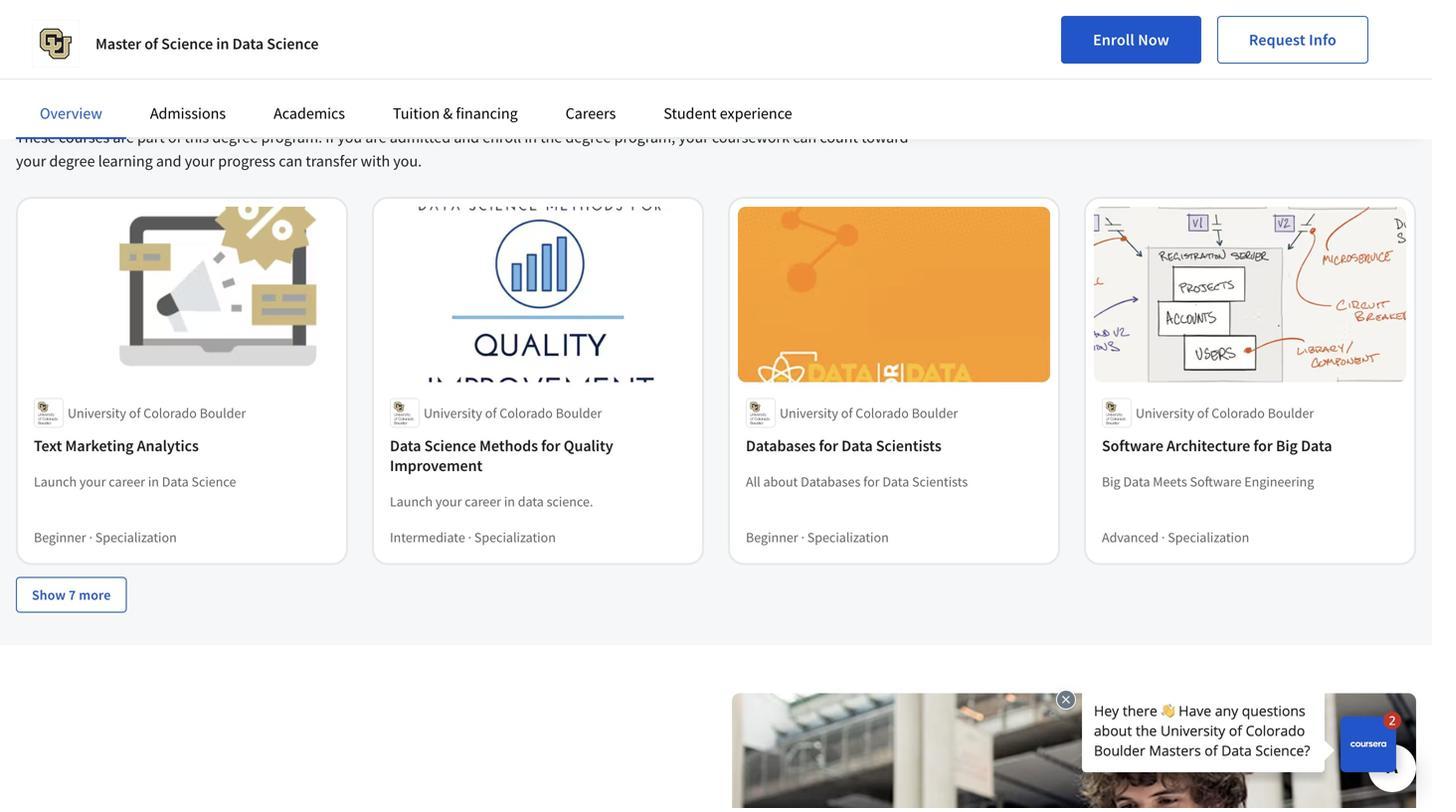 Task type: describe. For each thing, give the bounding box(es) containing it.
text marketing analytics link
[[34, 436, 330, 456]]

boulder for text marketing analytics
[[200, 405, 246, 422]]

tuition & financing
[[393, 103, 518, 123]]

courses
[[59, 127, 110, 147]]

request info button
[[1218, 16, 1369, 64]]

make
[[16, 66, 79, 101]]

count
[[820, 127, 858, 147]]

software architecture for big data
[[1102, 436, 1333, 456]]

of for databases for data scientists
[[841, 405, 853, 422]]

data down text marketing analytics link
[[162, 473, 189, 491]]

show 7 more
[[32, 587, 111, 604]]

1 vertical spatial scientists
[[912, 473, 968, 491]]

student
[[664, 103, 717, 123]]

specialization for for
[[1168, 529, 1250, 547]]

boulder for data science methods for quality improvement
[[556, 405, 602, 422]]

master of science in data science
[[96, 34, 319, 54]]

transfer
[[306, 151, 358, 171]]

1 vertical spatial can
[[279, 151, 303, 171]]

learning
[[98, 151, 153, 171]]

careers
[[566, 103, 616, 123]]

about
[[764, 473, 798, 491]]

boulder for databases for data scientists
[[912, 405, 958, 422]]

1 vertical spatial databases
[[801, 473, 861, 491]]

these courses are part of this degree program. if you are admitted and enroll in the degree program, your coursework can count toward your degree learning and your progress can transfer with you.
[[16, 127, 909, 171]]

boulder for software architecture for big data
[[1268, 405, 1314, 422]]

· for architecture
[[1162, 529, 1165, 547]]

colorado for methods
[[500, 405, 553, 422]]

these
[[16, 127, 56, 147]]

this
[[184, 127, 209, 147]]

databases for data scientists
[[746, 436, 942, 456]]

marketing
[[65, 436, 134, 456]]

program,
[[614, 127, 676, 147]]

your down this at left top
[[185, 151, 215, 171]]

tuition & financing link
[[393, 103, 518, 123]]

data left meets
[[1124, 473, 1151, 491]]

0 horizontal spatial progress
[[84, 66, 187, 101]]

intermediate · specialization
[[390, 529, 556, 547]]

data science methods for quality improvement
[[390, 436, 613, 476]]

0 vertical spatial software
[[1102, 436, 1164, 456]]

architecture
[[1167, 436, 1251, 456]]

launch for data science methods for quality improvement
[[390, 493, 433, 511]]

you.
[[393, 151, 422, 171]]

launch your career in data science.
[[390, 493, 593, 511]]

· for for
[[801, 529, 805, 547]]

specialization for methods
[[474, 529, 556, 547]]

admissions
[[150, 103, 226, 123]]

science inside data science methods for quality improvement
[[424, 436, 476, 456]]

1 horizontal spatial degree
[[212, 127, 258, 147]]

colorado for for
[[1212, 405, 1265, 422]]

science up the academics link
[[267, 34, 319, 54]]

show 7 more button
[[16, 578, 127, 613]]

your down improvement
[[436, 493, 462, 511]]

data down databases for data scientists "link"
[[883, 473, 910, 491]]

meets
[[1153, 473, 1188, 491]]

of right master
[[144, 34, 158, 54]]

specialization for analytics
[[95, 529, 177, 547]]

part
[[137, 127, 165, 147]]

student experience
[[664, 103, 792, 123]]

data up all about databases for data scientists
[[842, 436, 873, 456]]

data inside data science methods for quality improvement
[[390, 436, 421, 456]]

data up before
[[232, 34, 264, 54]]

university of colorado boulder logo image
[[32, 20, 80, 68]]

student experience link
[[664, 103, 792, 123]]

colorado for data
[[856, 405, 909, 422]]

launch your career in data science
[[34, 473, 236, 491]]

in for master of science in data science
[[216, 34, 229, 54]]

in inside these courses are part of this degree program. if you are admitted and enroll in the degree program, your coursework can count toward your degree learning and your progress can transfer with you.
[[525, 127, 537, 147]]

for up all about databases for data scientists
[[819, 436, 839, 456]]

methods
[[479, 436, 538, 456]]

1 horizontal spatial and
[[454, 127, 480, 147]]

0 horizontal spatial degree
[[49, 151, 95, 171]]

text marketing analytics
[[34, 436, 199, 456]]

data up engineering
[[1301, 436, 1333, 456]]

improvement
[[390, 456, 483, 476]]

advanced
[[1102, 529, 1159, 547]]

1 vertical spatial big
[[1102, 473, 1121, 491]]

your down these on the left top of page
[[16, 151, 46, 171]]

beginner for databases
[[746, 529, 799, 547]]

university of colorado boulder for analytics
[[68, 405, 246, 422]]

for inside data science methods for quality improvement
[[541, 436, 561, 456]]

career for marketing
[[109, 473, 145, 491]]

science down text marketing analytics link
[[192, 473, 236, 491]]

advanced · specialization
[[1102, 529, 1250, 547]]

1 horizontal spatial big
[[1276, 436, 1298, 456]]

tuition
[[393, 103, 440, 123]]

if
[[326, 127, 334, 147]]

academics link
[[274, 103, 345, 123]]

science up make progress before you enroll
[[161, 34, 213, 54]]

of inside these courses are part of this degree program. if you are admitted and enroll in the degree program, your coursework can count toward your degree learning and your progress can transfer with you.
[[168, 127, 181, 147]]

1 are from the left
[[113, 127, 134, 147]]

university for architecture
[[1136, 405, 1195, 422]]

university of colorado boulder for for
[[1136, 405, 1314, 422]]

databases for data scientists link
[[746, 436, 1043, 456]]

text
[[34, 436, 62, 456]]

software architecture for big data link
[[1102, 436, 1399, 456]]

careers link
[[566, 103, 616, 123]]

· for science
[[468, 529, 472, 547]]

for down databases for data scientists "link"
[[864, 473, 880, 491]]

now
[[1138, 30, 1170, 50]]

request
[[1249, 30, 1306, 50]]

overview
[[40, 103, 102, 123]]



Task type: vqa. For each thing, say whether or not it's contained in the screenshot.
1st the • from the right
no



Task type: locate. For each thing, give the bounding box(es) containing it.
of left this at left top
[[168, 127, 181, 147]]

admissions link
[[150, 103, 226, 123]]

program.
[[261, 127, 322, 147]]

databases up "about"
[[746, 436, 816, 456]]

launch
[[34, 473, 77, 491], [390, 493, 433, 511]]

1 horizontal spatial software
[[1190, 473, 1242, 491]]

beginner · specialization for marketing
[[34, 529, 177, 547]]

data
[[232, 34, 264, 54], [390, 436, 421, 456], [842, 436, 873, 456], [1301, 436, 1333, 456], [162, 473, 189, 491], [883, 473, 910, 491], [1124, 473, 1151, 491]]

1 specialization from the left
[[95, 529, 177, 547]]

colorado for analytics
[[143, 405, 197, 422]]

software up meets
[[1102, 436, 1164, 456]]

3 specialization from the left
[[808, 529, 889, 547]]

1 vertical spatial launch
[[390, 493, 433, 511]]

in
[[216, 34, 229, 54], [525, 127, 537, 147], [148, 473, 159, 491], [504, 493, 515, 511]]

1 colorado from the left
[[143, 405, 197, 422]]

master
[[96, 34, 141, 54]]

of for text marketing analytics
[[129, 405, 141, 422]]

2 colorado from the left
[[500, 405, 553, 422]]

the
[[540, 127, 562, 147]]

0 vertical spatial scientists
[[876, 436, 942, 456]]

progress down program.
[[218, 151, 276, 171]]

4 university from the left
[[1136, 405, 1195, 422]]

of up the text marketing analytics
[[129, 405, 141, 422]]

1 vertical spatial and
[[156, 151, 182, 171]]

coursework
[[712, 127, 790, 147]]

data
[[518, 493, 544, 511]]

and down part
[[156, 151, 182, 171]]

boulder up databases for data scientists "link"
[[912, 405, 958, 422]]

0 vertical spatial big
[[1276, 436, 1298, 456]]

of
[[144, 34, 158, 54], [168, 127, 181, 147], [129, 405, 141, 422], [485, 405, 497, 422], [841, 405, 853, 422], [1198, 405, 1209, 422]]

3 university of colorado boulder from the left
[[780, 405, 958, 422]]

3 boulder from the left
[[912, 405, 958, 422]]

science.
[[547, 493, 593, 511]]

of for software architecture for big data
[[1198, 405, 1209, 422]]

2 university of colorado boulder from the left
[[424, 405, 602, 422]]

can down program.
[[279, 151, 303, 171]]

beginner
[[34, 529, 86, 547], [746, 529, 799, 547]]

specialization
[[95, 529, 177, 547], [474, 529, 556, 547], [808, 529, 889, 547], [1168, 529, 1250, 547]]

· for marketing
[[89, 529, 92, 547]]

7
[[69, 587, 76, 604]]

more
[[79, 587, 111, 604]]

0 vertical spatial enroll
[[325, 66, 395, 101]]

·
[[89, 529, 92, 547], [468, 529, 472, 547], [801, 529, 805, 547], [1162, 529, 1165, 547]]

· down all about databases for data scientists
[[801, 529, 805, 547]]

beginner up the show at the left of page
[[34, 529, 86, 547]]

all
[[746, 473, 761, 491]]

university of colorado boulder for methods
[[424, 405, 602, 422]]

1 university of colorado boulder from the left
[[68, 405, 246, 422]]

1 vertical spatial career
[[465, 493, 501, 511]]

in for launch your career in data science.
[[504, 493, 515, 511]]

university of colorado boulder up methods
[[424, 405, 602, 422]]

engineering
[[1245, 473, 1315, 491]]

university up databases for data scientists
[[780, 405, 839, 422]]

colorado up databases for data scientists "link"
[[856, 405, 909, 422]]

in left the
[[525, 127, 537, 147]]

1 university from the left
[[68, 405, 126, 422]]

1 · from the left
[[89, 529, 92, 547]]

1 vertical spatial software
[[1190, 473, 1242, 491]]

are up with
[[365, 127, 387, 147]]

data up intermediate
[[390, 436, 421, 456]]

0 vertical spatial databases
[[746, 436, 816, 456]]

2 · from the left
[[468, 529, 472, 547]]

scientists
[[876, 436, 942, 456], [912, 473, 968, 491]]

2 boulder from the left
[[556, 405, 602, 422]]

beginner · specialization down "about"
[[746, 529, 889, 547]]

make progress before you enroll
[[16, 66, 395, 101]]

progress down master
[[84, 66, 187, 101]]

0 vertical spatial progress
[[84, 66, 187, 101]]

and
[[454, 127, 480, 147], [156, 151, 182, 171]]

0 vertical spatial and
[[454, 127, 480, 147]]

can left count
[[793, 127, 817, 147]]

0 horizontal spatial are
[[113, 127, 134, 147]]

0 horizontal spatial beginner
[[34, 529, 86, 547]]

databases down databases for data scientists
[[801, 473, 861, 491]]

1 beginner · specialization from the left
[[34, 529, 177, 547]]

1 boulder from the left
[[200, 405, 246, 422]]

university of colorado boulder up software architecture for big data
[[1136, 405, 1314, 422]]

university
[[68, 405, 126, 422], [424, 405, 482, 422], [780, 405, 839, 422], [1136, 405, 1195, 422]]

· up the 'more'
[[89, 529, 92, 547]]

big data meets software engineering
[[1102, 473, 1315, 491]]

0 vertical spatial career
[[109, 473, 145, 491]]

4 specialization from the left
[[1168, 529, 1250, 547]]

beginner down "about"
[[746, 529, 799, 547]]

university for for
[[780, 405, 839, 422]]

your down 'student'
[[679, 127, 709, 147]]

beginner · specialization
[[34, 529, 177, 547], [746, 529, 889, 547]]

0 horizontal spatial launch
[[34, 473, 77, 491]]

in left the data
[[504, 493, 515, 511]]

colorado
[[143, 405, 197, 422], [500, 405, 553, 422], [856, 405, 909, 422], [1212, 405, 1265, 422]]

of up architecture on the bottom right of the page
[[1198, 405, 1209, 422]]

beginner for text
[[34, 529, 86, 547]]

1 horizontal spatial career
[[465, 493, 501, 511]]

2 beginner from the left
[[746, 529, 799, 547]]

show
[[32, 587, 66, 604]]

· down launch your career in data science.
[[468, 529, 472, 547]]

of up databases for data scientists
[[841, 405, 853, 422]]

colorado up methods
[[500, 405, 553, 422]]

4 university of colorado boulder from the left
[[1136, 405, 1314, 422]]

toward
[[862, 127, 909, 147]]

career up intermediate · specialization on the bottom left
[[465, 493, 501, 511]]

you right if
[[338, 127, 362, 147]]

software
[[1102, 436, 1164, 456], [1190, 473, 1242, 491]]

0 vertical spatial can
[[793, 127, 817, 147]]

of up methods
[[485, 405, 497, 422]]

for
[[541, 436, 561, 456], [819, 436, 839, 456], [1254, 436, 1273, 456], [864, 473, 880, 491]]

scientists up all about databases for data scientists
[[876, 436, 942, 456]]

enroll down the financing
[[483, 127, 521, 147]]

launch up intermediate
[[390, 493, 433, 511]]

career
[[109, 473, 145, 491], [465, 493, 501, 511]]

4 boulder from the left
[[1268, 405, 1314, 422]]

1 horizontal spatial progress
[[218, 151, 276, 171]]

0 vertical spatial you
[[275, 66, 319, 101]]

3 colorado from the left
[[856, 405, 909, 422]]

0 vertical spatial launch
[[34, 473, 77, 491]]

1 horizontal spatial beginner
[[746, 529, 799, 547]]

university of colorado boulder
[[68, 405, 246, 422], [424, 405, 602, 422], [780, 405, 958, 422], [1136, 405, 1314, 422]]

enroll
[[325, 66, 395, 101], [483, 127, 521, 147]]

in down analytics
[[148, 473, 159, 491]]

0 horizontal spatial big
[[1102, 473, 1121, 491]]

specialization down big data meets software engineering
[[1168, 529, 1250, 547]]

enroll inside these courses are part of this degree program. if you are admitted and enroll in the degree program, your coursework can count toward your degree learning and your progress can transfer with you.
[[483, 127, 521, 147]]

can
[[793, 127, 817, 147], [279, 151, 303, 171]]

0 horizontal spatial enroll
[[325, 66, 395, 101]]

university for science
[[424, 405, 482, 422]]

before
[[193, 66, 270, 101]]

2 are from the left
[[365, 127, 387, 147]]

data science methods for quality improvement link
[[390, 436, 686, 476]]

your
[[679, 127, 709, 147], [16, 151, 46, 171], [185, 151, 215, 171], [80, 473, 106, 491], [436, 493, 462, 511]]

enroll now
[[1093, 30, 1170, 50]]

admitted
[[390, 127, 451, 147]]

info
[[1309, 30, 1337, 50]]

science left methods
[[424, 436, 476, 456]]

2 horizontal spatial degree
[[566, 127, 611, 147]]

launch down "text"
[[34, 473, 77, 491]]

4 · from the left
[[1162, 529, 1165, 547]]

overview link
[[40, 103, 102, 123]]

0 horizontal spatial beginner · specialization
[[34, 529, 177, 547]]

degree
[[212, 127, 258, 147], [566, 127, 611, 147], [49, 151, 95, 171]]

university of colorado boulder for data
[[780, 405, 958, 422]]

university up improvement
[[424, 405, 482, 422]]

and down tuition & financing link
[[454, 127, 480, 147]]

you
[[275, 66, 319, 101], [338, 127, 362, 147]]

1 vertical spatial enroll
[[483, 127, 521, 147]]

launch for text marketing analytics
[[34, 473, 77, 491]]

software down software architecture for big data
[[1190, 473, 1242, 491]]

intermediate
[[390, 529, 465, 547]]

0 horizontal spatial career
[[109, 473, 145, 491]]

enroll now button
[[1062, 16, 1202, 64]]

career for science
[[465, 493, 501, 511]]

university for marketing
[[68, 405, 126, 422]]

specialization down the data
[[474, 529, 556, 547]]

request info
[[1249, 30, 1337, 50]]

2 university from the left
[[424, 405, 482, 422]]

in for launch your career in data science
[[148, 473, 159, 491]]

specialization down all about databases for data scientists
[[808, 529, 889, 547]]

degree down courses
[[49, 151, 95, 171]]

1 horizontal spatial you
[[338, 127, 362, 147]]

1 horizontal spatial enroll
[[483, 127, 521, 147]]

2 beginner · specialization from the left
[[746, 529, 889, 547]]

big up engineering
[[1276, 436, 1298, 456]]

colorado up "software architecture for big data" link
[[1212, 405, 1265, 422]]

science
[[161, 34, 213, 54], [267, 34, 319, 54], [424, 436, 476, 456], [192, 473, 236, 491]]

1 horizontal spatial are
[[365, 127, 387, 147]]

enroll
[[1093, 30, 1135, 50]]

analytics
[[137, 436, 199, 456]]

1 horizontal spatial can
[[793, 127, 817, 147]]

beginner · specialization up the 'more'
[[34, 529, 177, 547]]

scientists down databases for data scientists "link"
[[912, 473, 968, 491]]

enroll up academics
[[325, 66, 395, 101]]

you inside these courses are part of this degree program. if you are admitted and enroll in the degree program, your coursework can count toward your degree learning and your progress can transfer with you.
[[338, 127, 362, 147]]

academics
[[274, 103, 345, 123]]

your down marketing
[[80, 473, 106, 491]]

experience
[[720, 103, 792, 123]]

university of colorado boulder up databases for data scientists
[[780, 405, 958, 422]]

specialization down launch your career in data science on the left of page
[[95, 529, 177, 547]]

university up architecture on the bottom right of the page
[[1136, 405, 1195, 422]]

beginner · specialization for for
[[746, 529, 889, 547]]

degree right this at left top
[[212, 127, 258, 147]]

are up learning
[[113, 127, 134, 147]]

university up marketing
[[68, 405, 126, 422]]

1 horizontal spatial beginner · specialization
[[746, 529, 889, 547]]

quality
[[564, 436, 613, 456]]

you up the academics link
[[275, 66, 319, 101]]

progress
[[84, 66, 187, 101], [218, 151, 276, 171]]

boulder up text marketing analytics link
[[200, 405, 246, 422]]

&
[[443, 103, 453, 123]]

1 horizontal spatial launch
[[390, 493, 433, 511]]

are
[[113, 127, 134, 147], [365, 127, 387, 147]]

degree down careers "link" on the left of the page
[[566, 127, 611, 147]]

university of colorado boulder up analytics
[[68, 405, 246, 422]]

· right 'advanced'
[[1162, 529, 1165, 547]]

big left meets
[[1102, 473, 1121, 491]]

boulder up quality
[[556, 405, 602, 422]]

big
[[1276, 436, 1298, 456], [1102, 473, 1121, 491]]

all about databases for data scientists
[[746, 473, 968, 491]]

colorado up analytics
[[143, 405, 197, 422]]

0 horizontal spatial software
[[1102, 436, 1164, 456]]

0 horizontal spatial can
[[279, 151, 303, 171]]

3 · from the left
[[801, 529, 805, 547]]

3 university from the left
[[780, 405, 839, 422]]

0 horizontal spatial and
[[156, 151, 182, 171]]

financing
[[456, 103, 518, 123]]

for up engineering
[[1254, 436, 1273, 456]]

boulder
[[200, 405, 246, 422], [556, 405, 602, 422], [912, 405, 958, 422], [1268, 405, 1314, 422]]

1 vertical spatial you
[[338, 127, 362, 147]]

for left quality
[[541, 436, 561, 456]]

1 vertical spatial progress
[[218, 151, 276, 171]]

of for data science methods for quality improvement
[[485, 405, 497, 422]]

career down the text marketing analytics
[[109, 473, 145, 491]]

boulder up "software architecture for big data" link
[[1268, 405, 1314, 422]]

4 colorado from the left
[[1212, 405, 1265, 422]]

progress inside these courses are part of this degree program. if you are admitted and enroll in the degree program, your coursework can count toward your degree learning and your progress can transfer with you.
[[218, 151, 276, 171]]

1 beginner from the left
[[34, 529, 86, 547]]

0 horizontal spatial you
[[275, 66, 319, 101]]

2 specialization from the left
[[474, 529, 556, 547]]

with
[[361, 151, 390, 171]]

specialization for data
[[808, 529, 889, 547]]

databases
[[746, 436, 816, 456], [801, 473, 861, 491]]

in up before
[[216, 34, 229, 54]]



